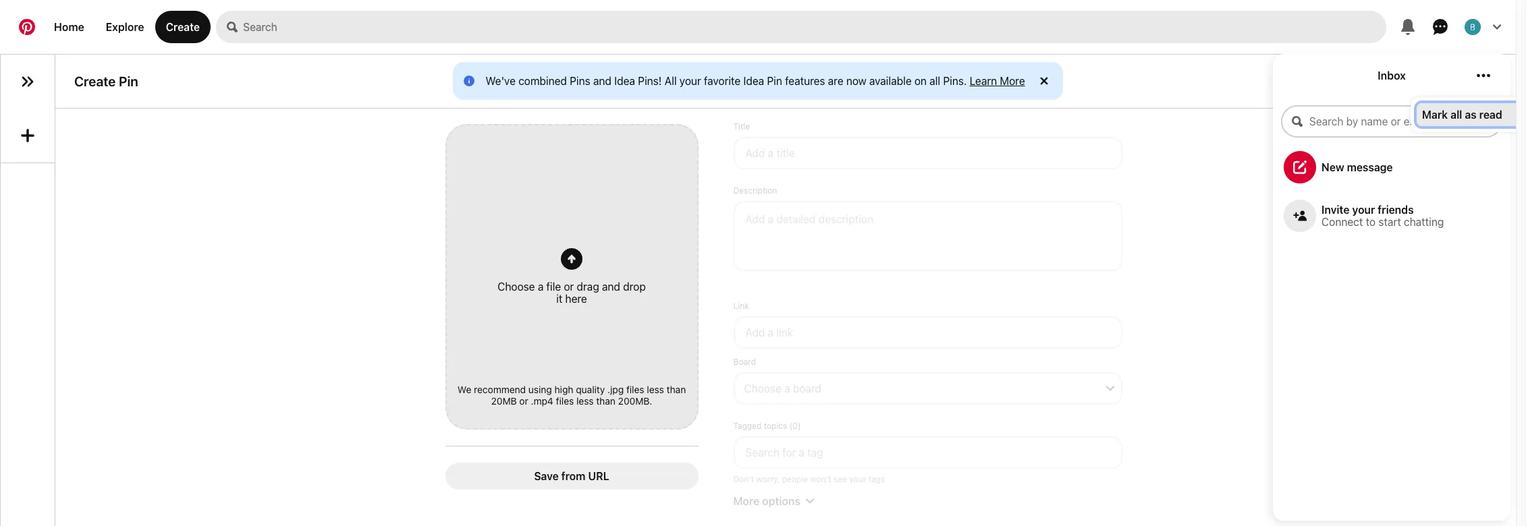 Task type: describe. For each thing, give the bounding box(es) containing it.
more options
[[734, 495, 801, 508]]

link
[[734, 301, 749, 311]]

home
[[54, 21, 84, 33]]

home link
[[43, 11, 95, 43]]

create for create
[[166, 21, 200, 33]]

create pin
[[74, 74, 138, 89]]

don't worry, people won't see your tags
[[734, 475, 885, 485]]

0 horizontal spatial pin
[[119, 74, 138, 89]]

see
[[834, 475, 847, 485]]

are
[[828, 75, 844, 87]]

start
[[1379, 216, 1401, 228]]

worry,
[[757, 475, 780, 485]]

all inside menu item
[[1451, 109, 1463, 121]]

0 vertical spatial your
[[680, 75, 701, 87]]

save from url button
[[445, 463, 698, 490]]

more options arrow icon image
[[806, 497, 814, 506]]

0 vertical spatial all
[[930, 75, 941, 87]]

pins!
[[638, 75, 662, 87]]

don't
[[734, 475, 754, 485]]

mark all as read menu item
[[1417, 103, 1527, 126]]

we've combined pins and idea pins! all your favorite idea pin features are now available on all pins. learn more
[[486, 75, 1025, 87]]

description
[[734, 186, 777, 196]]

favorite
[[704, 75, 741, 87]]

new message
[[1322, 161, 1393, 174]]

won't
[[811, 475, 832, 485]]

explore
[[106, 21, 144, 33]]

options
[[762, 495, 801, 508]]

1 vertical spatial more
[[734, 495, 760, 508]]

your inside invite your friends connect to start chatting
[[1353, 204, 1376, 216]]

choose a board button
[[734, 373, 1122, 405]]

0 vertical spatial more
[[1000, 75, 1025, 87]]

new
[[1322, 161, 1345, 174]]

to
[[1366, 216, 1376, 228]]

create pin main content
[[0, 0, 1527, 527]]

Link url field
[[734, 317, 1122, 349]]

available
[[870, 75, 912, 87]]

from
[[562, 470, 586, 483]]

tags
[[869, 475, 885, 485]]

people
[[782, 475, 808, 485]]

on
[[915, 75, 927, 87]]

a
[[785, 383, 790, 395]]

now
[[847, 75, 867, 87]]

compose new message image
[[1294, 161, 1307, 174]]

mark
[[1423, 109, 1448, 121]]

invite your friends connect to start chatting
[[1322, 204, 1444, 228]]

Contacts Search Field search field
[[1281, 105, 1503, 138]]



Task type: vqa. For each thing, say whether or not it's contained in the screenshot.
Contacts Search Field search box
yes



Task type: locate. For each thing, give the bounding box(es) containing it.
0 vertical spatial create
[[166, 21, 200, 33]]

0 horizontal spatial idea
[[615, 75, 635, 87]]

mark all as read
[[1423, 109, 1503, 121]]

all
[[665, 75, 677, 87]]

idea
[[615, 75, 635, 87], [744, 75, 764, 87]]

search icon image
[[227, 22, 238, 32]]

features
[[785, 75, 825, 87]]

pins.
[[943, 75, 967, 87]]

more right learn
[[1000, 75, 1025, 87]]

2 horizontal spatial your
[[1353, 204, 1376, 216]]

0 horizontal spatial create
[[74, 74, 116, 89]]

1 horizontal spatial create
[[166, 21, 200, 33]]

1 horizontal spatial pin
[[767, 75, 782, 87]]

Tagged topics (0) text field
[[734, 437, 1122, 469]]

choose a board
[[744, 383, 822, 395]]

board
[[734, 357, 756, 367]]

topics
[[764, 421, 787, 431]]

pins
[[570, 75, 591, 87]]

read
[[1480, 109, 1503, 121]]

all
[[930, 75, 941, 87], [1451, 109, 1463, 121]]

inbox
[[1378, 70, 1406, 82]]

1 horizontal spatial more
[[1000, 75, 1025, 87]]

learn more link
[[970, 75, 1025, 87]]

all right on
[[930, 75, 941, 87]]

invite your friends image
[[1294, 209, 1307, 223]]

Search text field
[[243, 11, 1387, 43]]

connect
[[1322, 216, 1363, 228]]

Title text field
[[734, 137, 1122, 169]]

1 vertical spatial all
[[1451, 109, 1463, 121]]

info image
[[464, 76, 475, 86]]

brad klo image
[[1465, 19, 1481, 35]]

choose a board image
[[1106, 385, 1114, 393]]

combined
[[519, 75, 567, 87]]

create left the 'search icon'
[[166, 21, 200, 33]]

we've
[[486, 75, 516, 87]]

more down don't
[[734, 495, 760, 508]]

as
[[1465, 109, 1477, 121]]

(0)
[[790, 421, 801, 431]]

create for create pin
[[74, 74, 116, 89]]

pin left features
[[767, 75, 782, 87]]

and
[[593, 75, 612, 87]]

title
[[734, 121, 750, 132]]

save
[[534, 470, 559, 483]]

1 idea from the left
[[615, 75, 635, 87]]

all left as
[[1451, 109, 1463, 121]]

create down the "home"
[[74, 74, 116, 89]]

board
[[793, 383, 822, 395]]

new message button
[[1273, 146, 1511, 189]]

1 vertical spatial your
[[1353, 204, 1376, 216]]

your right all
[[680, 75, 701, 87]]

create inside main content
[[74, 74, 116, 89]]

tagged topics (0)
[[734, 421, 801, 431]]

idea right favorite
[[744, 75, 764, 87]]

pin
[[119, 74, 138, 89], [767, 75, 782, 87]]

1 vertical spatial create
[[74, 74, 116, 89]]

1 horizontal spatial idea
[[744, 75, 764, 87]]

1 horizontal spatial all
[[1451, 109, 1463, 121]]

chatting
[[1404, 216, 1444, 228]]

pin down explore
[[119, 74, 138, 89]]

your right see
[[850, 475, 866, 485]]

create link
[[155, 11, 211, 43]]

explore link
[[95, 11, 155, 43]]

your right invite at the right top of the page
[[1353, 204, 1376, 216]]

0 horizontal spatial all
[[930, 75, 941, 87]]

your
[[680, 75, 701, 87], [1353, 204, 1376, 216], [850, 475, 866, 485]]

2 vertical spatial your
[[850, 475, 866, 485]]

friends
[[1378, 204, 1414, 216]]

idea right and
[[615, 75, 635, 87]]

url
[[588, 470, 609, 483]]

create
[[166, 21, 200, 33], [74, 74, 116, 89]]

invite
[[1322, 204, 1350, 216]]

1 horizontal spatial your
[[850, 475, 866, 485]]

more options button
[[731, 495, 1125, 508]]

learn
[[970, 75, 997, 87]]

tagged
[[734, 421, 762, 431]]

save from url
[[534, 470, 609, 483]]

more
[[1000, 75, 1025, 87], [734, 495, 760, 508]]

message
[[1347, 161, 1393, 174]]

0 horizontal spatial your
[[680, 75, 701, 87]]

2 idea from the left
[[744, 75, 764, 87]]

choose
[[744, 383, 782, 395]]

0 horizontal spatial more
[[734, 495, 760, 508]]



